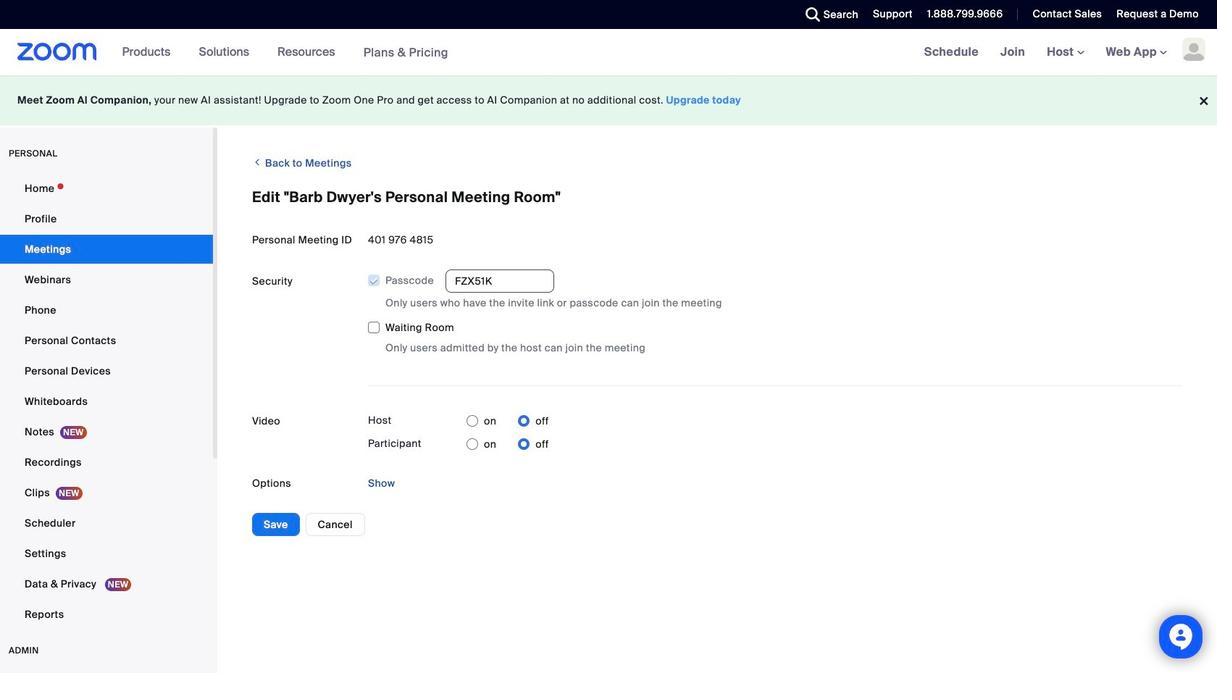 Task type: vqa. For each thing, say whether or not it's contained in the screenshot.
Zoom Logo
yes



Task type: locate. For each thing, give the bounding box(es) containing it.
option group
[[467, 410, 549, 433], [467, 433, 549, 456]]

banner
[[0, 29, 1218, 76]]

group
[[368, 270, 1183, 356]]

None text field
[[446, 270, 554, 293]]

left image
[[252, 155, 263, 170]]

profile picture image
[[1183, 38, 1206, 61]]

meetings navigation
[[914, 29, 1218, 76]]

product information navigation
[[111, 29, 459, 76]]

footer
[[0, 75, 1218, 125]]

1 option group from the top
[[467, 410, 549, 433]]



Task type: describe. For each thing, give the bounding box(es) containing it.
2 option group from the top
[[467, 433, 549, 456]]

personal menu menu
[[0, 174, 213, 631]]

zoom logo image
[[17, 43, 97, 61]]



